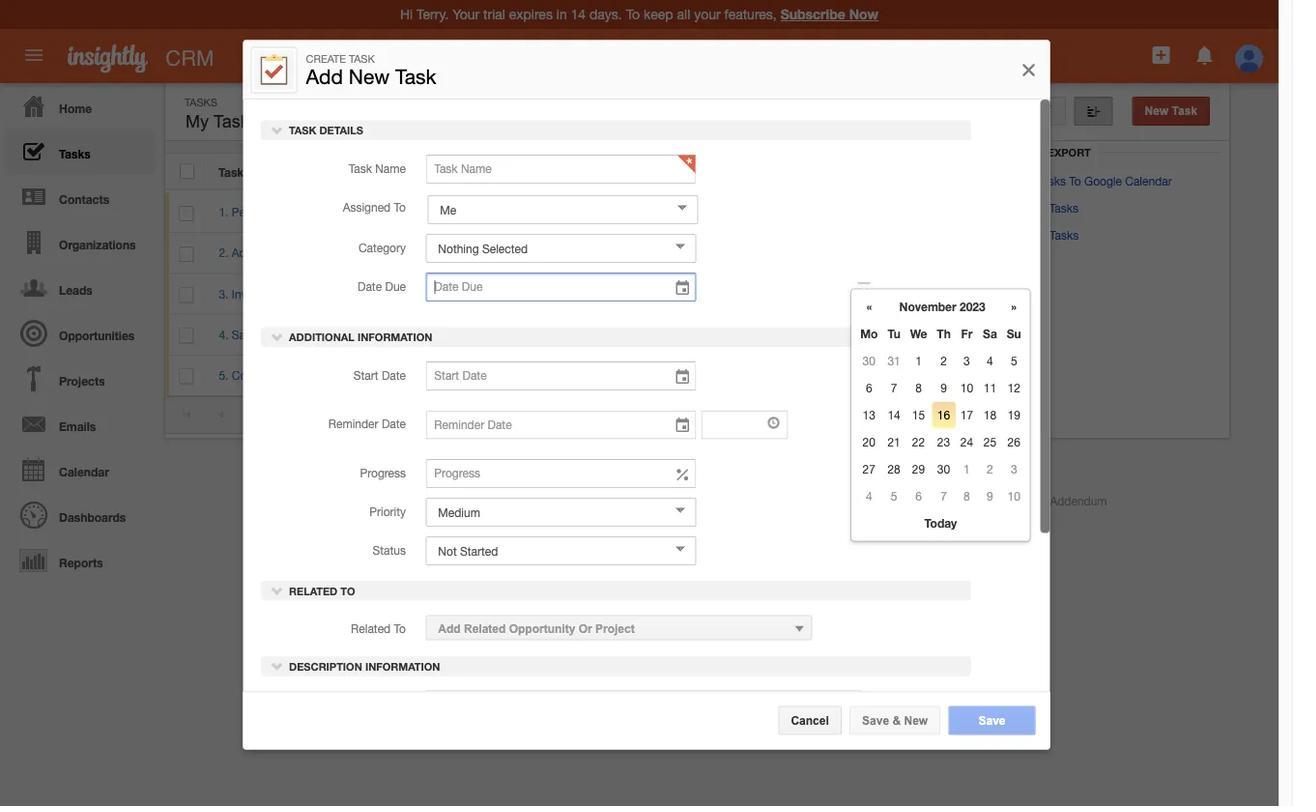 Task type: vqa. For each thing, say whether or not it's contained in the screenshot.
(714)
no



Task type: describe. For each thing, give the bounding box(es) containing it.
tasks link
[[5, 129, 155, 174]]

blog
[[403, 494, 427, 507]]

1 vertical spatial 9
[[986, 490, 993, 503]]

Search this list... text field
[[632, 97, 849, 126]]

0 horizontal spatial 3
[[963, 354, 970, 368]]

terry inside terry turtle cell
[[635, 328, 660, 341]]

1 horizontal spatial export
[[1048, 146, 1091, 159]]

date inside row
[[504, 165, 530, 179]]

priority
[[369, 505, 405, 518]]

task up 1.
[[218, 165, 244, 179]]

blog link
[[403, 494, 427, 507]]

1 horizontal spatial related
[[350, 622, 390, 636]]

subscribe now link
[[781, 6, 879, 22]]

2.
[[219, 246, 229, 260]]

task name percent complete indicator
[[218, 165, 441, 179]]

1 vertical spatial related to
[[350, 622, 405, 636]]

task owner
[[634, 165, 699, 179]]

privacy policy
[[870, 494, 943, 507]]

0 vertical spatial 9
[[940, 381, 947, 395]]

cancel
[[791, 714, 829, 727]]

&
[[893, 714, 901, 727]]

items
[[937, 407, 966, 420]]

privacy
[[870, 494, 908, 507]]

due inside row
[[533, 165, 555, 179]]

terms of service link
[[764, 494, 851, 507]]

your for personalize
[[295, 205, 317, 219]]

add related opportunity or project link
[[425, 615, 812, 640]]

1 - 5 of 5 items
[[887, 407, 966, 420]]

0% complete image for emails
[[289, 333, 404, 337]]

new task link
[[1132, 97, 1210, 126]]

opportunities link
[[5, 310, 155, 356]]

5. connect to your files and apps link
[[219, 369, 401, 382]]

save for save button
[[979, 714, 1006, 727]]

tasks my tasks
[[185, 96, 263, 131]]

assigned
[[342, 200, 390, 213]]

24
[[960, 436, 973, 449]]

2 press ctrl + space to group column header from the left
[[885, 154, 934, 190]]

0 horizontal spatial of
[[335, 407, 345, 420]]

close image
[[1019, 59, 1039, 82]]

26
[[1007, 436, 1020, 449]]

customer support
[[287, 494, 383, 507]]

today
[[924, 517, 957, 530]]

add inside 'add related opportunity or project' link
[[438, 622, 460, 635]]

service
[[812, 494, 851, 507]]

1 right 31
[[915, 354, 921, 368]]

import for import tasks
[[1012, 201, 1046, 215]]

customers
[[282, 246, 337, 260]]

23
[[937, 436, 950, 449]]

android app
[[500, 494, 565, 507]]

following image for 3. invite your team
[[901, 286, 920, 304]]

2. add your customers link
[[219, 246, 346, 260]]

fr
[[961, 327, 972, 341]]

0% complete image for team
[[289, 292, 404, 296]]

5 left 16
[[928, 407, 934, 420]]

1 horizontal spatial 2
[[986, 463, 993, 476]]

2023
[[959, 300, 985, 314]]

team
[[289, 287, 315, 300]]

mo
[[860, 327, 878, 341]]

add inside the create task add new task
[[306, 64, 343, 88]]

recycle bin link
[[996, 123, 1097, 136]]

emails
[[287, 328, 320, 341]]

create
[[306, 53, 346, 65]]

import / export
[[996, 146, 1091, 159]]

add right 2.
[[232, 246, 253, 260]]

your for invite
[[263, 287, 285, 300]]

november 2023
[[899, 300, 985, 314]]

reminder date
[[328, 417, 405, 431]]

0 horizontal spatial related
[[289, 585, 337, 597]]

personalize
[[232, 205, 291, 219]]

application inside add new task dialog
[[425, 690, 860, 772]]

privacy policy link
[[870, 494, 943, 507]]

following image for 4. save your emails
[[901, 326, 920, 345]]

Search all data.... text field
[[478, 40, 859, 75]]

dashboards
[[59, 510, 126, 524]]

turtle inside cell
[[663, 328, 692, 341]]

data processing addendum link
[[962, 494, 1107, 507]]

organizations link
[[5, 219, 155, 265]]

0% complete image for your
[[289, 373, 404, 377]]

13
[[862, 409, 875, 422]]

tasks right my at the left top of the page
[[213, 112, 258, 131]]

and
[[342, 369, 362, 382]]

show sidebar image
[[1087, 104, 1100, 118]]

customer
[[287, 494, 338, 507]]

assigned to
[[342, 200, 405, 213]]

2 column header from the left
[[794, 154, 827, 190]]

leads
[[59, 283, 93, 297]]

5 right the -
[[905, 407, 911, 420]]

or
[[578, 622, 592, 635]]

toolbar inside add new task dialog
[[426, 691, 859, 723]]

cancel button
[[778, 706, 842, 735]]

0 vertical spatial 6
[[866, 381, 872, 395]]

save inside row
[[232, 328, 258, 341]]

status press ctrl + space to group column header
[[690, 154, 760, 190]]

task down notifications icon
[[1172, 104, 1198, 117]]

11
[[983, 381, 996, 395]]

import for import / export
[[996, 146, 1038, 159]]

Task Name text field
[[425, 154, 696, 183]]

owner
[[663, 165, 699, 179]]

add up "import tasks" link
[[1012, 174, 1034, 188]]

navigation containing home
[[0, 83, 155, 583]]

2 horizontal spatial of
[[914, 407, 925, 420]]

opportunity
[[509, 622, 575, 635]]

tasks down add tasks to google calendar link
[[1049, 201, 1079, 215]]

add tasks to google calendar link
[[996, 174, 1172, 188]]

25
[[983, 436, 996, 449]]

task right create
[[349, 53, 375, 65]]

percent
[[289, 165, 331, 179]]

import tasks link
[[996, 201, 1079, 215]]

due inside add new task dialog
[[385, 279, 405, 293]]

28
[[887, 463, 900, 476]]

0 horizontal spatial 2
[[940, 354, 947, 368]]

1 horizontal spatial 4
[[986, 354, 993, 368]]

15
[[912, 409, 925, 422]]

1 vertical spatial export
[[1012, 228, 1046, 242]]

progress
[[359, 466, 405, 479]]

21
[[887, 436, 900, 449]]

row containing 2. add your customers
[[165, 233, 983, 274]]

terms
[[764, 494, 796, 507]]

data
[[962, 494, 986, 507]]

task up assigned
[[348, 161, 372, 175]]

not started
[[705, 328, 765, 341]]

percent field image
[[674, 465, 691, 484]]

invite
[[232, 287, 259, 300]]

date field image for reminder date text field
[[673, 416, 691, 435]]

description
[[289, 660, 362, 673]]

tasks up my at the left top of the page
[[185, 96, 217, 108]]

3. invite your team
[[219, 287, 315, 300]]

indicator
[[392, 165, 441, 179]]

recycle
[[1015, 123, 1065, 136]]

3. invite your team link
[[219, 287, 324, 300]]

sa
[[983, 327, 997, 341]]

name for task name percent complete indicator
[[247, 165, 279, 179]]

name for task name
[[375, 161, 405, 175]]

1 horizontal spatial 7
[[940, 490, 947, 503]]

19
[[1007, 409, 1020, 422]]

add new task dialog
[[243, 40, 1050, 806]]

4. save your emails
[[219, 328, 320, 341]]

4.
[[219, 328, 229, 341]]

mo tu we th
[[860, 327, 950, 341]]



Task type: locate. For each thing, give the bounding box(es) containing it.
6 up 13
[[866, 381, 872, 395]]

3 following image from the top
[[901, 326, 920, 345]]

to
[[279, 369, 289, 382]]

import left /
[[996, 146, 1038, 159]]

following image up the november
[[901, 245, 920, 263]]

1 vertical spatial following image
[[901, 286, 920, 304]]

november
[[899, 300, 956, 314]]

following image
[[901, 245, 920, 263], [901, 286, 920, 304], [901, 326, 920, 345]]

related to up description information
[[350, 622, 405, 636]]

row group containing 1. personalize your account
[[165, 192, 983, 396]]

processing
[[989, 494, 1047, 507]]

0 horizontal spatial save
[[232, 328, 258, 341]]

1 horizontal spatial name
[[375, 161, 405, 175]]

2 app from the left
[[724, 494, 745, 507]]

0 vertical spatial date due
[[504, 165, 555, 179]]

save left &
[[862, 714, 889, 727]]

task details
[[286, 124, 363, 137]]

2 down 25
[[986, 463, 993, 476]]

1 horizontal spatial app
[[724, 494, 745, 507]]

1 date field image from the top
[[674, 367, 691, 387]]

start
[[353, 368, 378, 382]]

date field image up percent field image
[[673, 416, 691, 435]]

terry turtle
[[434, 205, 491, 219], [635, 205, 692, 219], [434, 246, 491, 260], [635, 246, 692, 260], [434, 287, 491, 300], [635, 287, 692, 300], [434, 328, 491, 341], [635, 328, 692, 341], [434, 369, 491, 382], [635, 369, 692, 382]]

date field image
[[674, 367, 691, 387], [673, 416, 691, 435]]

task left all
[[395, 64, 436, 88]]

task left 'owner' at the top of the page
[[634, 165, 659, 179]]

18
[[983, 409, 996, 422]]

10 left 11
[[960, 381, 973, 395]]

new inside the create task add new task
[[349, 64, 390, 88]]

row containing task name
[[165, 154, 982, 190]]

27
[[862, 463, 875, 476]]

terry turtle inside terry turtle cell
[[635, 328, 692, 341]]

additional
[[289, 331, 354, 344]]

1
[[915, 354, 921, 368], [348, 407, 354, 420], [887, 407, 894, 420], [963, 463, 970, 476]]

we
[[910, 327, 927, 341]]

app for android app
[[544, 494, 565, 507]]

save right 4.
[[232, 328, 258, 341]]

10 right data
[[1007, 490, 1020, 503]]

following image for 1. personalize your account
[[901, 204, 920, 222]]

chevron down image for description information
[[270, 659, 284, 673]]

1 horizontal spatial 30
[[937, 463, 950, 476]]

0 vertical spatial due
[[533, 165, 555, 179]]

0% complete image for account
[[289, 210, 404, 214]]

0 vertical spatial following image
[[901, 204, 920, 222]]

google
[[1084, 174, 1122, 188]]

5 up 12
[[1010, 354, 1017, 368]]

app for iphone app
[[724, 494, 745, 507]]

start date
[[353, 368, 405, 382]]

date field image for start date text field
[[674, 367, 691, 387]]

information up start date
[[357, 331, 432, 344]]

1 horizontal spatial date due
[[504, 165, 555, 179]]

4 0% complete image from the top
[[289, 333, 404, 337]]

new right show sidebar image
[[1145, 104, 1169, 117]]

related
[[289, 585, 337, 597], [350, 622, 390, 636], [463, 622, 505, 635]]

3 0% complete image from the top
[[289, 292, 404, 296]]

8 right policy
[[963, 490, 970, 503]]

0 horizontal spatial 8
[[915, 381, 921, 395]]

create task add new task
[[306, 53, 436, 88]]

row containing 5. connect to your files and apps
[[165, 355, 983, 396]]

1 vertical spatial 6
[[915, 490, 921, 503]]

following image for 5. connect to your files and apps
[[901, 367, 920, 386]]

4 row from the top
[[165, 274, 983, 315]]

column header
[[760, 154, 794, 190], [794, 154, 827, 190]]

1 vertical spatial 2
[[986, 463, 993, 476]]

1 vertical spatial date field image
[[673, 416, 691, 435]]

chevron down image for related to
[[270, 584, 284, 597]]

0 vertical spatial following image
[[901, 245, 920, 263]]

save & new
[[862, 714, 928, 727]]

»
[[1011, 300, 1016, 314]]

now
[[849, 6, 879, 22]]

30 right 29
[[937, 463, 950, 476]]

0 vertical spatial chevron down image
[[270, 123, 284, 137]]

cell
[[490, 192, 620, 233], [690, 192, 761, 233], [761, 192, 795, 233], [795, 192, 828, 233], [828, 192, 886, 233], [935, 192, 983, 233], [490, 233, 620, 274], [690, 233, 761, 274], [761, 233, 795, 274], [795, 233, 828, 274], [828, 233, 886, 274], [935, 233, 983, 274], [490, 274, 620, 315], [690, 274, 761, 315], [761, 274, 795, 315], [795, 274, 828, 315], [828, 274, 886, 315], [490, 315, 620, 355], [761, 315, 795, 355], [795, 315, 828, 355], [828, 315, 886, 355], [490, 355, 620, 396], [690, 355, 761, 396], [761, 355, 795, 396], [795, 355, 828, 396], [828, 355, 886, 396]]

row group
[[165, 192, 983, 396]]

0 horizontal spatial name
[[247, 165, 279, 179]]

0 vertical spatial related to
[[286, 585, 355, 597]]

2 0% complete image from the top
[[289, 251, 404, 255]]

row containing 1. personalize your account
[[165, 192, 983, 233]]

0 vertical spatial 30
[[862, 354, 875, 368]]

information for additional information
[[357, 331, 432, 344]]

your for add
[[256, 246, 279, 260]]

1 horizontal spatial 10
[[1007, 490, 1020, 503]]

1 press ctrl + space to group column header from the left
[[827, 154, 885, 190]]

1 vertical spatial 3
[[1010, 463, 1017, 476]]

2 vertical spatial new
[[904, 714, 928, 727]]

notifications image
[[1193, 43, 1217, 67]]

iphone app link
[[668, 494, 745, 507]]

7 up today
[[940, 490, 947, 503]]

date due inside row
[[504, 165, 555, 179]]

following image up the november
[[901, 204, 920, 222]]

name up assigned to at the top
[[375, 161, 405, 175]]

9 right data
[[986, 490, 993, 503]]

2 date field image from the top
[[673, 416, 691, 435]]

1 row from the top
[[165, 154, 982, 190]]

0 horizontal spatial export
[[1012, 228, 1046, 242]]

1 vertical spatial calendar
[[59, 465, 109, 478]]

Start Date text field
[[425, 361, 696, 390]]

date field image down terry turtle cell
[[674, 367, 691, 387]]

related up description information
[[350, 622, 390, 636]]

terms of service
[[764, 494, 851, 507]]

9
[[940, 381, 947, 395], [986, 490, 993, 503]]

import up export tasks link
[[1012, 201, 1046, 215]]

project
[[595, 622, 634, 635]]

2 down th
[[940, 354, 947, 368]]

emails link
[[5, 401, 155, 447]]

your for save
[[261, 328, 284, 341]]

Date Due text field
[[425, 272, 696, 301]]

5 row from the top
[[165, 315, 983, 355]]

0 horizontal spatial 7
[[890, 381, 897, 395]]

calendar right google
[[1125, 174, 1172, 188]]

7 down 31
[[890, 381, 897, 395]]

1 column header from the left
[[760, 154, 794, 190]]

2 horizontal spatial save
[[979, 714, 1006, 727]]

1 0% complete image from the top
[[289, 210, 404, 214]]

2 horizontal spatial new
[[1145, 104, 1169, 117]]

add tasks to google calendar
[[1009, 174, 1172, 188]]

2
[[940, 354, 947, 368], [986, 463, 993, 476]]

2 horizontal spatial related
[[463, 622, 505, 635]]

date due
[[504, 165, 555, 179], [357, 279, 405, 293]]

0 horizontal spatial 6
[[866, 381, 872, 395]]

20
[[862, 436, 875, 449]]

1 vertical spatial 4
[[866, 490, 872, 503]]

1.
[[219, 205, 229, 219]]

0 vertical spatial 7
[[890, 381, 897, 395]]

1 left the -
[[887, 407, 894, 420]]

tasks up import tasks
[[1037, 174, 1066, 188]]

0 vertical spatial 3
[[963, 354, 970, 368]]

3 press ctrl + space to group column header from the left
[[934, 154, 982, 190]]

of right terms
[[799, 494, 809, 507]]

0 vertical spatial import
[[996, 146, 1038, 159]]

save
[[232, 328, 258, 341], [862, 714, 889, 727], [979, 714, 1006, 727]]

your left emails
[[261, 328, 284, 341]]

1 vertical spatial chevron down image
[[270, 584, 284, 597]]

export down bin
[[1048, 146, 1091, 159]]

reports
[[59, 556, 103, 569]]

your left team
[[263, 287, 285, 300]]

1 horizontal spatial of
[[799, 494, 809, 507]]

2 vertical spatial following image
[[901, 326, 920, 345]]

0 vertical spatial 2
[[940, 354, 947, 368]]

3 down 26
[[1010, 463, 1017, 476]]

name inside add new task dialog
[[375, 161, 405, 175]]

1 vertical spatial following image
[[901, 367, 920, 386]]

row
[[165, 154, 982, 190], [165, 192, 983, 233], [165, 233, 983, 274], [165, 274, 983, 315], [165, 315, 983, 355], [165, 355, 983, 396]]

import
[[996, 146, 1038, 159], [1012, 201, 1046, 215]]

1 horizontal spatial new
[[904, 714, 928, 727]]

1 following image from the top
[[901, 204, 920, 222]]

1 vertical spatial 7
[[940, 490, 947, 503]]

tasks down import tasks
[[1050, 228, 1079, 242]]

information for description information
[[365, 660, 440, 673]]

to
[[1069, 174, 1081, 188], [393, 200, 405, 213], [340, 585, 355, 597], [393, 622, 405, 636]]

1 vertical spatial 10
[[1007, 490, 1020, 503]]

2. add your customers
[[219, 246, 337, 260]]

reminder
[[328, 417, 378, 431]]

chevron down image
[[270, 123, 284, 137], [270, 584, 284, 597], [270, 659, 284, 673]]

6 row from the top
[[165, 355, 983, 396]]

row containing 4. save your emails
[[165, 315, 983, 355]]

following image right tu
[[901, 326, 920, 345]]

5 0% complete image from the top
[[289, 373, 404, 377]]

5.
[[219, 369, 229, 382]]

su
[[1006, 327, 1021, 341]]

terry turtle cell
[[620, 315, 692, 355]]

0 vertical spatial 10
[[960, 381, 973, 395]]

6 down 29
[[915, 490, 921, 503]]

time field image
[[767, 416, 780, 430]]

0 vertical spatial calendar
[[1125, 174, 1172, 188]]

8 up 1 - 5 of 5 items
[[915, 381, 921, 395]]

iphone app
[[685, 494, 745, 507]]

app down progress text field
[[544, 494, 565, 507]]

0 horizontal spatial 4
[[866, 490, 872, 503]]

1 down the 'and'
[[348, 407, 354, 420]]

30 left 31
[[862, 354, 875, 368]]

related up description
[[289, 585, 337, 597]]

my
[[186, 112, 209, 131]]

press ctrl + space to group column header
[[827, 154, 885, 190], [885, 154, 934, 190], [934, 154, 982, 190]]

save right &
[[979, 714, 1006, 727]]

date due inside add new task dialog
[[357, 279, 405, 293]]

0 horizontal spatial new
[[349, 64, 390, 88]]

application
[[425, 690, 860, 772]]

None checkbox
[[180, 164, 194, 179], [179, 247, 194, 262], [179, 369, 194, 384], [180, 164, 194, 179], [179, 247, 194, 262], [179, 369, 194, 384]]

export tasks
[[1009, 228, 1079, 242]]

your left account
[[295, 205, 317, 219]]

contacts
[[59, 192, 109, 206]]

row containing 3. invite your team
[[165, 274, 983, 315]]

save for save & new
[[862, 714, 889, 727]]

2 vertical spatial chevron down image
[[270, 659, 284, 673]]

add left opportunity
[[438, 622, 460, 635]]

api link
[[446, 494, 464, 507]]

new right create
[[349, 64, 390, 88]]

1 down 24
[[963, 463, 970, 476]]

5 down 28
[[890, 490, 897, 503]]

1 vertical spatial 30
[[937, 463, 950, 476]]

2 row from the top
[[165, 192, 983, 233]]

navigation
[[0, 83, 155, 583]]

3 row from the top
[[165, 233, 983, 274]]

export down "import tasks" link
[[1012, 228, 1046, 242]]

1 vertical spatial information
[[365, 660, 440, 673]]

31
[[887, 354, 900, 368]]

1 horizontal spatial save
[[862, 714, 889, 727]]

1 horizontal spatial calendar
[[1125, 174, 1172, 188]]

Reminder Date text field
[[425, 410, 696, 439]]

8
[[915, 381, 921, 395], [963, 490, 970, 503]]

your up 3. invite your team
[[256, 246, 279, 260]]

3 down fr
[[963, 354, 970, 368]]

add up task details
[[306, 64, 343, 88]]

of down files
[[335, 407, 345, 420]]

not started cell
[[690, 315, 765, 355]]

app right 'iphone'
[[724, 494, 745, 507]]

0 vertical spatial information
[[357, 331, 432, 344]]

1 vertical spatial import
[[1012, 201, 1046, 215]]

-
[[897, 407, 902, 420]]

4 down 27 on the bottom of the page
[[866, 490, 872, 503]]

information right description
[[365, 660, 440, 673]]

calendar
[[1125, 174, 1172, 188], [59, 465, 109, 478]]

calendar inside navigation
[[59, 465, 109, 478]]

None text field
[[701, 410, 788, 439]]

related to up description
[[286, 585, 355, 597]]

date field image
[[674, 278, 691, 298]]

save inside button
[[979, 714, 1006, 727]]

subscribe now
[[781, 6, 879, 22]]

0% complete image for customers
[[289, 251, 404, 255]]

column header down 'search this list...' text box
[[760, 154, 794, 190]]

sa su
[[983, 327, 1021, 341]]

0 horizontal spatial calendar
[[59, 465, 109, 478]]

0 horizontal spatial due
[[385, 279, 405, 293]]

1 vertical spatial due
[[385, 279, 405, 293]]

following image right 31
[[901, 367, 920, 386]]

additional information
[[286, 331, 432, 344]]

0 vertical spatial new
[[349, 64, 390, 88]]

name up 'personalize'
[[247, 165, 279, 179]]

related to
[[286, 585, 355, 597], [350, 622, 405, 636]]

add
[[306, 64, 343, 88], [1012, 174, 1034, 188], [232, 246, 253, 260], [438, 622, 460, 635]]

your right to
[[293, 369, 315, 382]]

name
[[375, 161, 405, 175], [247, 165, 279, 179]]

0 horizontal spatial 10
[[960, 381, 973, 395]]

of right the -
[[914, 407, 925, 420]]

crm
[[166, 45, 214, 70]]

3 chevron down image from the top
[[270, 659, 284, 673]]

tasks inside "link"
[[59, 147, 91, 160]]

recycle bin
[[1015, 123, 1087, 136]]

0 horizontal spatial 9
[[940, 381, 947, 395]]

0 vertical spatial date field image
[[674, 367, 691, 387]]

1 vertical spatial new
[[1145, 104, 1169, 117]]

0 horizontal spatial date due
[[357, 279, 405, 293]]

1 chevron down image from the top
[[270, 123, 284, 137]]

projects link
[[5, 356, 155, 401]]

new inside button
[[904, 714, 928, 727]]

tasks up contacts link
[[59, 147, 91, 160]]

0 vertical spatial 8
[[915, 381, 921, 395]]

1 vertical spatial date due
[[357, 279, 405, 293]]

None checkbox
[[179, 206, 194, 221], [179, 287, 194, 303], [179, 328, 194, 344], [179, 206, 194, 221], [179, 287, 194, 303], [179, 328, 194, 344]]

16
[[937, 409, 950, 422]]

6
[[866, 381, 872, 395], [915, 490, 921, 503]]

details
[[319, 124, 363, 137]]

2 chevron down image from the top
[[270, 584, 284, 597]]

1 horizontal spatial 8
[[963, 490, 970, 503]]

«
[[866, 300, 871, 314]]

1 vertical spatial 8
[[963, 490, 970, 503]]

save inside button
[[862, 714, 889, 727]]

name inside row
[[247, 165, 279, 179]]

4 up 11
[[986, 354, 993, 368]]

7
[[890, 381, 897, 395], [940, 490, 947, 503]]

bin
[[1068, 123, 1087, 136]]

new
[[349, 64, 390, 88], [1145, 104, 1169, 117], [904, 714, 928, 727]]

save & new button
[[850, 706, 941, 735]]

0 vertical spatial 4
[[986, 354, 993, 368]]

export
[[1048, 146, 1091, 159], [1012, 228, 1046, 242]]

status
[[372, 543, 405, 557]]

1. personalize your account
[[219, 205, 363, 219]]

3
[[963, 354, 970, 368], [1010, 463, 1017, 476]]

following image
[[901, 204, 920, 222], [901, 367, 920, 386]]

2 following image from the top
[[901, 286, 920, 304]]

0% complete image
[[289, 210, 404, 214], [289, 251, 404, 255], [289, 292, 404, 296], [289, 333, 404, 337], [289, 373, 404, 377]]

th
[[936, 327, 950, 341]]

not
[[705, 328, 724, 341]]

following image for 2. add your customers
[[901, 245, 920, 263]]

following image up mo tu we th
[[901, 286, 920, 304]]

column header right status press ctrl + space to group "column header"
[[794, 154, 827, 190]]

toolbar
[[426, 691, 859, 723]]

1 horizontal spatial due
[[533, 165, 555, 179]]

api
[[446, 494, 464, 507]]

calendar up the dashboards link
[[59, 465, 109, 478]]

task left details
[[289, 124, 316, 137]]

your
[[295, 205, 317, 219], [256, 246, 279, 260], [263, 287, 285, 300], [261, 328, 284, 341], [293, 369, 315, 382]]

9 up items at the bottom of the page
[[940, 381, 947, 395]]

0 horizontal spatial app
[[544, 494, 565, 507]]

chevron down image
[[270, 330, 284, 344]]

home
[[59, 101, 92, 115]]

0 horizontal spatial 30
[[862, 354, 875, 368]]

related left opportunity
[[463, 622, 505, 635]]

10
[[960, 381, 973, 395], [1007, 490, 1020, 503]]

2 following image from the top
[[901, 367, 920, 386]]

1 horizontal spatial 9
[[986, 490, 993, 503]]

1 horizontal spatial 3
[[1010, 463, 1017, 476]]

task name
[[348, 161, 405, 175]]

1 horizontal spatial 6
[[915, 490, 921, 503]]

chevron down image for task details
[[270, 123, 284, 137]]

of 1
[[335, 407, 354, 420]]

Progress text field
[[425, 459, 696, 488]]

0 vertical spatial export
[[1048, 146, 1091, 159]]

new right &
[[904, 714, 928, 727]]

1 app from the left
[[544, 494, 565, 507]]

1 following image from the top
[[901, 245, 920, 263]]



